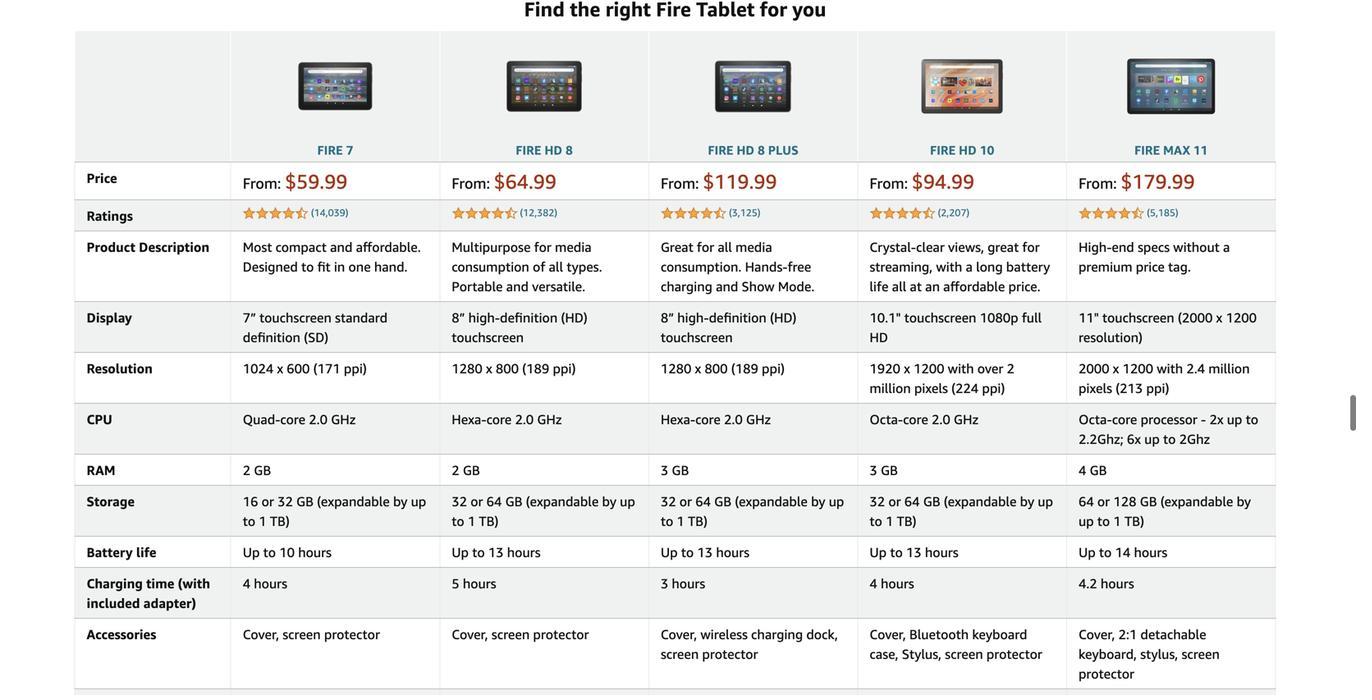 Task type: locate. For each thing, give the bounding box(es) containing it.
x inside the 2000 x 1200 with 2.4 million pixels (213 ppi)
[[1113, 361, 1119, 376]]

5 (expandable from the left
[[1160, 494, 1233, 509]]

16
[[243, 494, 258, 509]]

3 (expandable from the left
[[735, 494, 808, 509]]

hd inside 10.1" touchscreen 1080p full hd
[[870, 329, 888, 345]]

4 down up to 10 hours
[[243, 576, 250, 591]]

for
[[534, 239, 551, 255], [697, 239, 714, 255], [1022, 239, 1040, 255]]

2 8" from the left
[[661, 310, 674, 325]]

1 horizontal spatial million
[[1208, 361, 1250, 376]]

crystal-
[[870, 239, 916, 255]]

with inside 1920 x 1200 with over 2 million pixels (224 ppi)
[[948, 361, 974, 376]]

8" high-definition (hd) touchscreen down versatile.
[[452, 310, 588, 345]]

1 32 from the left
[[278, 494, 293, 509]]

1 horizontal spatial and
[[506, 278, 529, 294]]

1 horizontal spatial charging
[[751, 627, 803, 642]]

1 8 from the left
[[566, 143, 573, 157]]

2 cover, screen protector from the left
[[452, 627, 589, 642]]

up
[[1227, 411, 1242, 427], [1144, 431, 1160, 447], [411, 494, 426, 509], [620, 494, 635, 509], [829, 494, 844, 509], [1038, 494, 1053, 509], [1079, 513, 1094, 529]]

800
[[496, 361, 519, 376], [705, 361, 728, 376]]

1 horizontal spatial hexa-core 2.0 ghz
[[661, 411, 771, 427]]

1 vertical spatial charging
[[751, 627, 803, 642]]

octa- up 2.2ghz;
[[1079, 411, 1112, 427]]

0 horizontal spatial 1280 x 800 (189 ppi)
[[452, 361, 576, 376]]

1 from: from the left
[[243, 174, 281, 192]]

1 horizontal spatial 1280
[[661, 361, 691, 376]]

1 horizontal spatial 13
[[697, 544, 713, 560]]

from: inside from: $179.99
[[1079, 174, 1117, 192]]

premium
[[1079, 259, 1132, 274]]

from: for $64.99
[[452, 174, 490, 192]]

2000 x 1200 with 2.4 million pixels (213 ppi)
[[1079, 361, 1250, 396]]

2 from: from the left
[[452, 174, 490, 192]]

1 vertical spatial 10
[[279, 544, 295, 560]]

for for multipurpose
[[534, 239, 551, 255]]

touchscreen inside 11" touchscreen (2000 x 1200 resolution)
[[1102, 310, 1174, 325]]

life up time on the bottom
[[136, 544, 156, 560]]

0 horizontal spatial (189
[[522, 361, 549, 376]]

stylus,
[[902, 646, 942, 662]]

8 down fire hd 8 image
[[566, 143, 573, 157]]

with
[[936, 259, 962, 274], [948, 361, 974, 376], [1157, 361, 1183, 376]]

x inside 1920 x 1200 with over 2 million pixels (224 ppi)
[[904, 361, 910, 376]]

life down the streaming,
[[870, 278, 889, 294]]

definition down the 7"
[[243, 329, 300, 345]]

protector inside cover, 2:1 detachable keyboard, stylus, screen protector
[[1079, 666, 1134, 682]]

1 2 gb from the left
[[243, 462, 271, 478]]

4 from: from the left
[[870, 174, 908, 192]]

processor
[[1141, 411, 1197, 427]]

0 horizontal spatial (hd)
[[561, 310, 588, 325]]

tb) inside 16 or 32 gb (expandable by up to 1 tb)
[[270, 513, 290, 529]]

1 horizontal spatial high-
[[677, 310, 709, 325]]

0 vertical spatial charging
[[661, 278, 712, 294]]

(expandable inside 64 or 128 gb (expandable by up to 1 tb)
[[1160, 494, 1233, 509]]

1 or from the left
[[262, 494, 274, 509]]

1 fire from the left
[[317, 143, 343, 157]]

for up 'battery'
[[1022, 239, 1040, 255]]

5 tb) from the left
[[1125, 513, 1144, 529]]

touchscreen inside 10.1" touchscreen 1080p full hd
[[904, 310, 976, 325]]

from: $179.99
[[1079, 169, 1195, 193]]

touchscreen up (sd) at the left of the page
[[259, 310, 332, 325]]

1 8" high-definition (hd) touchscreen from the left
[[452, 310, 588, 345]]

in
[[334, 259, 345, 274]]

1200 right (2000
[[1226, 310, 1257, 325]]

4 up from the left
[[870, 544, 887, 560]]

2 horizontal spatial 2
[[1007, 361, 1014, 376]]

x
[[1216, 310, 1222, 325], [277, 361, 283, 376], [486, 361, 492, 376], [695, 361, 701, 376], [904, 361, 910, 376], [1113, 361, 1119, 376]]

hd for fire hd 8 plus
[[737, 143, 754, 157]]

from: $59.99
[[243, 169, 348, 193]]

fire up $94.99
[[930, 143, 956, 157]]

0 horizontal spatial all
[[549, 259, 563, 274]]

all
[[718, 239, 732, 255], [549, 259, 563, 274], [892, 278, 906, 294]]

1 horizontal spatial 32 or 64 gb (expandable by up to 1 tb)
[[661, 494, 844, 529]]

cover, inside cover, 2:1 detachable keyboard, stylus, screen protector
[[1079, 627, 1115, 642]]

definition inside 7" touchscreen standard definition (sd)
[[243, 329, 300, 345]]

10 for hd
[[980, 143, 994, 157]]

fit
[[317, 259, 331, 274]]

5 by from the left
[[1237, 494, 1251, 509]]

touchscreen down consumption.
[[661, 329, 733, 345]]

media up types.
[[555, 239, 592, 255]]

0 horizontal spatial octa-
[[870, 411, 903, 427]]

and inside most compact and affordable. designed to fit in one hand.
[[330, 239, 352, 255]]

600
[[287, 361, 310, 376]]

touchscreen for 10.1"
[[904, 310, 976, 325]]

1 horizontal spatial cover, screen protector
[[452, 627, 589, 642]]

1 horizontal spatial (hd)
[[770, 310, 796, 325]]

charging
[[87, 576, 143, 591]]

2 or from the left
[[471, 494, 483, 509]]

fire up $64.99
[[516, 143, 541, 157]]

pixels inside the 2000 x 1200 with 2.4 million pixels (213 ppi)
[[1079, 380, 1112, 396]]

cover, inside cover, bluetooth keyboard case, stylus, screen protector
[[870, 627, 906, 642]]

an
[[925, 278, 940, 294]]

0 horizontal spatial 4 hours
[[243, 576, 287, 591]]

1200 right 1920
[[914, 361, 944, 376]]

keyboard
[[972, 627, 1027, 642]]

fire left 'max'
[[1134, 143, 1160, 157]]

0 horizontal spatial hexa-core 2.0 ghz
[[452, 411, 562, 427]]

4 1 from the left
[[886, 513, 893, 529]]

with for 1920
[[948, 361, 974, 376]]

tb)
[[270, 513, 290, 529], [479, 513, 499, 529], [688, 513, 708, 529], [897, 513, 917, 529], [1125, 513, 1144, 529]]

definition down versatile.
[[500, 310, 558, 325]]

for inside great for all media consumption. hands-free charging and show mode.
[[697, 239, 714, 255]]

with inside the 2000 x 1200 with 2.4 million pixels (213 ppi)
[[1157, 361, 1183, 376]]

bluetooth
[[909, 627, 969, 642]]

and for multipurpose for media consumption of all types. portable and versatile.
[[506, 278, 529, 294]]

charging down consumption.
[[661, 278, 712, 294]]

(hd) down mode.
[[770, 310, 796, 325]]

0 horizontal spatial 8" high-definition (hd) touchscreen
[[452, 310, 588, 345]]

touchscreen down an
[[904, 310, 976, 325]]

1 horizontal spatial a
[[1223, 239, 1230, 255]]

5 hours
[[452, 576, 496, 591]]

fire
[[317, 143, 343, 157], [516, 143, 541, 157], [708, 143, 733, 157], [930, 143, 956, 157], [1134, 143, 1160, 157]]

fire hd 8 plus link
[[708, 143, 799, 157]]

hd up $64.99
[[544, 143, 562, 157]]

1 horizontal spatial 8" high-definition (hd) touchscreen
[[661, 310, 796, 345]]

with up (224
[[948, 361, 974, 376]]

3 for from the left
[[1022, 239, 1040, 255]]

0 horizontal spatial 8"
[[452, 310, 465, 325]]

for inside multipurpose for media consumption of all types. portable and versatile.
[[534, 239, 551, 255]]

ram
[[87, 462, 115, 478]]

1 ghz from the left
[[331, 411, 356, 427]]

1 32 or 64 gb (expandable by up to 1 tb) from the left
[[452, 494, 635, 529]]

0 horizontal spatial 1200
[[914, 361, 944, 376]]

from: left $179.99 at the top right
[[1079, 174, 1117, 192]]

0 horizontal spatial charging
[[661, 278, 712, 294]]

octa- for octa-core processor - 2x up to 2.2ghz; 6x up to 2ghz
[[1079, 411, 1112, 427]]

1 horizontal spatial all
[[718, 239, 732, 255]]

1200 inside the 2000 x 1200 with 2.4 million pixels (213 ppi)
[[1123, 361, 1153, 376]]

0 horizontal spatial pixels
[[914, 380, 948, 396]]

5 from: from the left
[[1079, 174, 1117, 192]]

5 core from the left
[[1112, 411, 1137, 427]]

3 fire from the left
[[708, 143, 733, 157]]

touchscreen inside 7" touchscreen standard definition (sd)
[[259, 310, 332, 325]]

display
[[87, 310, 132, 325]]

1 horizontal spatial 1280 x 800 (189 ppi)
[[661, 361, 785, 376]]

hd up $94.99
[[959, 143, 977, 157]]

0 horizontal spatial 4
[[243, 576, 250, 591]]

1 inside 64 or 128 gb (expandable by up to 1 tb)
[[1113, 513, 1121, 529]]

fire hd 8
[[516, 143, 573, 157]]

2 horizontal spatial up to 13 hours
[[870, 544, 958, 560]]

2 for from the left
[[697, 239, 714, 255]]

128
[[1113, 494, 1136, 509]]

0 horizontal spatial media
[[555, 239, 592, 255]]

from: left $59.99
[[243, 174, 281, 192]]

with up an
[[936, 259, 962, 274]]

from: left $64.99
[[452, 174, 490, 192]]

1 horizontal spatial 2
[[452, 462, 459, 478]]

2 vertical spatial all
[[892, 278, 906, 294]]

(3,125) link
[[729, 207, 761, 218]]

1 vertical spatial all
[[549, 259, 563, 274]]

charging inside the cover, wireless charging dock, screen protector
[[751, 627, 803, 642]]

fire left 7 at the left top
[[317, 143, 343, 157]]

1 tb) from the left
[[270, 513, 290, 529]]

from: inside from: $64.99
[[452, 174, 490, 192]]

to
[[301, 259, 314, 274], [1246, 411, 1258, 427], [1163, 431, 1176, 447], [243, 513, 255, 529], [452, 513, 464, 529], [661, 513, 673, 529], [870, 513, 882, 529], [1097, 513, 1110, 529], [263, 544, 276, 560], [472, 544, 485, 560], [681, 544, 694, 560], [890, 544, 903, 560], [1099, 544, 1112, 560]]

1 media from the left
[[555, 239, 592, 255]]

media up hands- at the right of page
[[736, 239, 772, 255]]

5 or from the left
[[1097, 494, 1110, 509]]

0 horizontal spatial life
[[136, 544, 156, 560]]

0 horizontal spatial 2 gb
[[243, 462, 271, 478]]

million right the 2.4
[[1208, 361, 1250, 376]]

from: inside from: $59.99
[[243, 174, 281, 192]]

3 for 3
[[661, 462, 668, 478]]

5
[[452, 576, 459, 591]]

a
[[1223, 239, 1230, 255], [966, 259, 973, 274]]

protector inside the cover, wireless charging dock, screen protector
[[702, 646, 758, 662]]

4 down 2.2ghz;
[[1079, 462, 1086, 478]]

1 pixels from the left
[[914, 380, 948, 396]]

fire for fire max 11
[[1134, 143, 1160, 157]]

4 cover, from the left
[[870, 627, 906, 642]]

ratings
[[87, 208, 133, 223]]

resolution
[[87, 361, 153, 376]]

10 for to
[[279, 544, 295, 560]]

and up in
[[330, 239, 352, 255]]

multipurpose
[[452, 239, 531, 255]]

0 horizontal spatial hexa-
[[452, 411, 486, 427]]

1 horizontal spatial 4
[[870, 576, 877, 591]]

$64.99
[[494, 169, 556, 193]]

2 media from the left
[[736, 239, 772, 255]]

1200
[[1226, 310, 1257, 325], [914, 361, 944, 376], [1123, 361, 1153, 376]]

(12,382)
[[520, 207, 557, 218]]

from: $119.99
[[661, 169, 777, 193]]

1 hexa- from the left
[[452, 411, 486, 427]]

touchscreen for 11"
[[1102, 310, 1174, 325]]

ghz
[[331, 411, 356, 427], [537, 411, 562, 427], [746, 411, 771, 427], [954, 411, 979, 427]]

8" down consumption.
[[661, 310, 674, 325]]

end
[[1112, 239, 1134, 255]]

4 hours down up to 10 hours
[[243, 576, 287, 591]]

fire hd 10 link
[[930, 143, 994, 157]]

0 horizontal spatial definition
[[243, 329, 300, 345]]

1 horizontal spatial pixels
[[1079, 380, 1112, 396]]

from: left $119.99
[[661, 174, 699, 192]]

1200 up (213 in the right of the page
[[1123, 361, 1153, 376]]

charging left dock,
[[751, 627, 803, 642]]

with left the 2.4
[[1157, 361, 1183, 376]]

0 horizontal spatial 10
[[279, 544, 295, 560]]

hd for fire hd 10
[[959, 143, 977, 157]]

(hd) down versatile.
[[561, 310, 588, 325]]

1 horizontal spatial 3 gb
[[870, 462, 898, 478]]

1 horizontal spatial media
[[736, 239, 772, 255]]

1 horizontal spatial 8
[[758, 143, 765, 157]]

hd down the 10.1"
[[870, 329, 888, 345]]

2 horizontal spatial 4
[[1079, 462, 1086, 478]]

$94.99
[[912, 169, 974, 193]]

2 fire from the left
[[516, 143, 541, 157]]

gb inside 16 or 32 gb (expandable by up to 1 tb)
[[296, 494, 313, 509]]

8" down portable on the left of the page
[[452, 310, 465, 325]]

$119.99
[[703, 169, 777, 193]]

2 pixels from the left
[[1079, 380, 1112, 396]]

1 by from the left
[[393, 494, 407, 509]]

2 horizontal spatial definition
[[709, 310, 766, 325]]

octa- down 1920
[[870, 411, 903, 427]]

and
[[330, 239, 352, 255], [506, 278, 529, 294], [716, 278, 738, 294]]

1 vertical spatial life
[[136, 544, 156, 560]]

and inside great for all media consumption. hands-free charging and show mode.
[[716, 278, 738, 294]]

high- down consumption.
[[677, 310, 709, 325]]

3
[[661, 462, 668, 478], [870, 462, 877, 478], [661, 576, 668, 591]]

cover, 2:1 detachable keyboard, stylus, screen protector
[[1079, 627, 1220, 682]]

5 cover, from the left
[[1079, 627, 1115, 642]]

8 left the 'plus'
[[758, 143, 765, 157]]

from: inside from: $119.99
[[661, 174, 699, 192]]

price.
[[1008, 278, 1041, 294]]

4 32 from the left
[[870, 494, 885, 509]]

0 horizontal spatial 13
[[488, 544, 504, 560]]

pixels up octa-core 2.0 ghz
[[914, 380, 948, 396]]

tb) inside 64 or 128 gb (expandable by up to 1 tb)
[[1125, 513, 1144, 529]]

storage
[[87, 494, 135, 509]]

1 horizontal spatial 2 gb
[[452, 462, 480, 478]]

4.2 hours
[[1079, 576, 1134, 591]]

2 800 from the left
[[705, 361, 728, 376]]

0 horizontal spatial for
[[534, 239, 551, 255]]

high- down portable on the left of the page
[[468, 310, 500, 325]]

all left at
[[892, 278, 906, 294]]

2 horizontal spatial 1200
[[1226, 310, 1257, 325]]

a inside crystal-clear views, great for streaming, with a long battery life all at an affordable price.
[[966, 259, 973, 274]]

a down views,
[[966, 259, 973, 274]]

all up consumption.
[[718, 239, 732, 255]]

1 vertical spatial million
[[870, 380, 911, 396]]

0 horizontal spatial million
[[870, 380, 911, 396]]

5 fire from the left
[[1134, 143, 1160, 157]]

without
[[1173, 239, 1220, 255]]

2 up from the left
[[452, 544, 469, 560]]

1 for from the left
[[534, 239, 551, 255]]

1 (hd) from the left
[[561, 310, 588, 325]]

detachable
[[1140, 627, 1206, 642]]

1 horizontal spatial life
[[870, 278, 889, 294]]

0 horizontal spatial 1280
[[452, 361, 482, 376]]

hd for fire hd 8
[[544, 143, 562, 157]]

7"
[[243, 310, 256, 325]]

and down consumption
[[506, 278, 529, 294]]

screen inside cover, 2:1 detachable keyboard, stylus, screen protector
[[1182, 646, 1220, 662]]

1 3 gb from the left
[[661, 462, 689, 478]]

1 horizontal spatial 800
[[705, 361, 728, 376]]

5 up from the left
[[1079, 544, 1096, 560]]

1 horizontal spatial up to 13 hours
[[661, 544, 750, 560]]

and inside multipurpose for media consumption of all types. portable and versatile.
[[506, 278, 529, 294]]

quad-
[[243, 411, 280, 427]]

2 (expandable from the left
[[526, 494, 599, 509]]

ppi)
[[344, 361, 367, 376], [553, 361, 576, 376], [762, 361, 785, 376], [982, 380, 1005, 396], [1146, 380, 1169, 396]]

1 (expandable from the left
[[317, 494, 390, 509]]

0 horizontal spatial 32 or 64 gb (expandable by up to 1 tb)
[[452, 494, 635, 529]]

2 horizontal spatial 32 or 64 gb (expandable by up to 1 tb)
[[870, 494, 1053, 529]]

1 horizontal spatial 4 hours
[[870, 576, 914, 591]]

3 cover, from the left
[[661, 627, 697, 642]]

1 horizontal spatial octa-
[[1079, 411, 1112, 427]]

0 horizontal spatial cover, screen protector
[[243, 627, 380, 642]]

from: inside from: $94.99
[[870, 174, 908, 192]]

1200 inside 1920 x 1200 with over 2 million pixels (224 ppi)
[[914, 361, 944, 376]]

media
[[555, 239, 592, 255], [736, 239, 772, 255]]

up to 13 hours
[[452, 544, 541, 560], [661, 544, 750, 560], [870, 544, 958, 560]]

and left show
[[716, 278, 738, 294]]

million inside 1920 x 1200 with over 2 million pixels (224 ppi)
[[870, 380, 911, 396]]

8 for fire hd 8
[[566, 143, 573, 157]]

4 hours up bluetooth
[[870, 576, 914, 591]]

screen inside the cover, wireless charging dock, screen protector
[[661, 646, 699, 662]]

1080p
[[980, 310, 1018, 325]]

resolution)
[[1079, 329, 1143, 345]]

1 1 from the left
[[259, 513, 267, 529]]

all inside great for all media consumption. hands-free charging and show mode.
[[718, 239, 732, 255]]

0 horizontal spatial 3 gb
[[661, 462, 689, 478]]

1 horizontal spatial 1200
[[1123, 361, 1153, 376]]

0 horizontal spatial up to 13 hours
[[452, 544, 541, 560]]

2ghz
[[1179, 431, 1210, 447]]

fire for fire hd 8 plus
[[708, 143, 733, 157]]

consumption
[[452, 259, 529, 274]]

hd up $119.99
[[737, 143, 754, 157]]

million down 1920
[[870, 380, 911, 396]]

2 horizontal spatial 13
[[906, 544, 922, 560]]

1 horizontal spatial 10
[[980, 143, 994, 157]]

media inside great for all media consumption. hands-free charging and show mode.
[[736, 239, 772, 255]]

1 horizontal spatial for
[[697, 239, 714, 255]]

1 13 from the left
[[488, 544, 504, 560]]

all right of
[[549, 259, 563, 274]]

up to 14 hours
[[1079, 544, 1167, 560]]

cover, inside the cover, wireless charging dock, screen protector
[[661, 627, 697, 642]]

1 octa- from the left
[[870, 411, 903, 427]]

0 vertical spatial life
[[870, 278, 889, 294]]

2 horizontal spatial for
[[1022, 239, 1040, 255]]

1920
[[870, 361, 900, 376]]

from: for $94.99
[[870, 174, 908, 192]]

10 down fire hd 10 image
[[980, 143, 994, 157]]

for up of
[[534, 239, 551, 255]]

2 (hd) from the left
[[770, 310, 796, 325]]

pixels down 2000
[[1079, 380, 1112, 396]]

1 64 from the left
[[486, 494, 502, 509]]

2 horizontal spatial and
[[716, 278, 738, 294]]

3 1 from the left
[[677, 513, 684, 529]]

1 horizontal spatial (189
[[731, 361, 758, 376]]

definition down show
[[709, 310, 766, 325]]

4 (expandable from the left
[[944, 494, 1017, 509]]

0 horizontal spatial high-
[[468, 310, 500, 325]]

3 2.0 from the left
[[724, 411, 743, 427]]

2 up to 13 hours from the left
[[661, 544, 750, 560]]

gb inside 64 or 128 gb (expandable by up to 1 tb)
[[1140, 494, 1157, 509]]

1 horizontal spatial 8"
[[661, 310, 674, 325]]

touchscreen up resolution)
[[1102, 310, 1174, 325]]

from: $64.99
[[452, 169, 556, 193]]

0 vertical spatial a
[[1223, 239, 1230, 255]]

1 up to 13 hours from the left
[[452, 544, 541, 560]]

2 horizontal spatial all
[[892, 278, 906, 294]]

0 horizontal spatial 8
[[566, 143, 573, 157]]

0 vertical spatial all
[[718, 239, 732, 255]]

5 1 from the left
[[1113, 513, 1121, 529]]

octa- inside octa-core processor - 2x up to 2.2ghz; 6x up to 2ghz
[[1079, 411, 1112, 427]]

by
[[393, 494, 407, 509], [602, 494, 616, 509], [811, 494, 825, 509], [1020, 494, 1034, 509], [1237, 494, 1251, 509]]

4 hours
[[243, 576, 287, 591], [870, 576, 914, 591]]

0 vertical spatial 10
[[980, 143, 994, 157]]

0 horizontal spatial and
[[330, 239, 352, 255]]

free
[[788, 259, 811, 274]]

for up consumption.
[[697, 239, 714, 255]]

8" high-definition (hd) touchscreen down show
[[661, 310, 796, 345]]

1 horizontal spatial hexa-
[[661, 411, 695, 427]]

3 from: from the left
[[661, 174, 699, 192]]

consumption.
[[661, 259, 742, 274]]

3 hours
[[661, 576, 705, 591]]

fire hd 8 plus image
[[704, 37, 802, 135]]

4 fire from the left
[[930, 143, 956, 157]]

hd
[[544, 143, 562, 157], [737, 143, 754, 157], [959, 143, 977, 157], [870, 329, 888, 345]]

0 vertical spatial million
[[1208, 361, 1250, 376]]

4 up case,
[[870, 576, 877, 591]]

10 down 16 or 32 gb (expandable by up to 1 tb)
[[279, 544, 295, 560]]

from: left $94.99
[[870, 174, 908, 192]]

11" touchscreen (2000 x 1200 resolution)
[[1079, 310, 1257, 345]]

touchscreen
[[259, 310, 332, 325], [904, 310, 976, 325], [1102, 310, 1174, 325], [452, 329, 524, 345], [661, 329, 733, 345]]

a right without
[[1223, 239, 1230, 255]]

fire up from: $119.99
[[708, 143, 733, 157]]

cover, for stylus,
[[1079, 627, 1115, 642]]

1 vertical spatial a
[[966, 259, 973, 274]]

charging time (with included adapter)
[[87, 576, 210, 611]]

hours
[[298, 544, 332, 560], [507, 544, 541, 560], [716, 544, 750, 560], [925, 544, 958, 560], [1134, 544, 1167, 560], [254, 576, 287, 591], [463, 576, 496, 591], [672, 576, 705, 591], [881, 576, 914, 591], [1101, 576, 1134, 591]]

definition
[[500, 310, 558, 325], [709, 310, 766, 325], [243, 329, 300, 345]]

0 horizontal spatial 800
[[496, 361, 519, 376]]

2 32 or 64 gb (expandable by up to 1 tb) from the left
[[661, 494, 844, 529]]

fire hd 8 plus
[[708, 143, 799, 157]]

0 horizontal spatial a
[[966, 259, 973, 274]]

(hd)
[[561, 310, 588, 325], [770, 310, 796, 325]]



Task type: vqa. For each thing, say whether or not it's contained in the screenshot.
THE 'FROM: $59.99'
yes



Task type: describe. For each thing, give the bounding box(es) containing it.
time
[[146, 576, 174, 591]]

affordable.
[[356, 239, 421, 255]]

screen inside cover, bluetooth keyboard case, stylus, screen protector
[[945, 646, 983, 662]]

core inside octa-core processor - 2x up to 2.2ghz; 6x up to 2ghz
[[1112, 411, 1137, 427]]

with for 2000
[[1157, 361, 1183, 376]]

2 1 from the left
[[468, 513, 475, 529]]

octa-core 2.0 ghz
[[870, 411, 979, 427]]

3 or from the left
[[679, 494, 692, 509]]

3 up to 13 hours from the left
[[870, 544, 958, 560]]

1 core from the left
[[280, 411, 305, 427]]

1 (189 from the left
[[522, 361, 549, 376]]

1200 for 2000 x 1200 with 2.4 million pixels (213 ppi)
[[1123, 361, 1153, 376]]

2 1280 x 800 (189 ppi) from the left
[[661, 361, 785, 376]]

adapter)
[[143, 595, 196, 611]]

2 2.0 from the left
[[515, 411, 534, 427]]

4 core from the left
[[903, 411, 928, 427]]

multipurpose for media consumption of all types. portable and versatile.
[[452, 239, 602, 294]]

fire for fire hd 8
[[516, 143, 541, 157]]

2 inside 1920 x 1200 with over 2 million pixels (224 ppi)
[[1007, 361, 1014, 376]]

max
[[1163, 143, 1190, 157]]

1 horizontal spatial definition
[[500, 310, 558, 325]]

all inside crystal-clear views, great for streaming, with a long battery life all at an affordable price.
[[892, 278, 906, 294]]

8 for fire hd 8 plus
[[758, 143, 765, 157]]

fire 7 image
[[286, 37, 385, 135]]

battery
[[87, 544, 133, 560]]

high-
[[1079, 239, 1112, 255]]

4 tb) from the left
[[897, 513, 917, 529]]

most
[[243, 239, 272, 255]]

octa-core processor - 2x up to 2.2ghz; 6x up to 2ghz
[[1079, 411, 1258, 447]]

3 32 from the left
[[661, 494, 676, 509]]

(171
[[313, 361, 340, 376]]

by inside 64 or 128 gb (expandable by up to 1 tb)
[[1237, 494, 1251, 509]]

up inside 64 or 128 gb (expandable by up to 1 tb)
[[1079, 513, 1094, 529]]

portable
[[452, 278, 503, 294]]

quad-core 2.0 ghz
[[243, 411, 356, 427]]

long
[[976, 259, 1003, 274]]

life inside crystal-clear views, great for streaming, with a long battery life all at an affordable price.
[[870, 278, 889, 294]]

fire hd 10 image
[[913, 37, 1011, 135]]

2 4 hours from the left
[[870, 576, 914, 591]]

6x
[[1127, 431, 1141, 447]]

(expandable inside 16 or 32 gb (expandable by up to 1 tb)
[[317, 494, 390, 509]]

to inside 64 or 128 gb (expandable by up to 1 tb)
[[1097, 513, 1110, 529]]

1 cover, screen protector from the left
[[243, 627, 380, 642]]

2 ghz from the left
[[537, 411, 562, 427]]

3 core from the left
[[695, 411, 721, 427]]

4 or from the left
[[888, 494, 901, 509]]

product
[[87, 239, 135, 255]]

to inside 16 or 32 gb (expandable by up to 1 tb)
[[243, 513, 255, 529]]

(224
[[951, 380, 979, 396]]

tag.
[[1168, 259, 1191, 274]]

2 13 from the left
[[697, 544, 713, 560]]

1 high- from the left
[[468, 310, 500, 325]]

10.1" touchscreen 1080p full hd
[[870, 310, 1042, 345]]

64 inside 64 or 128 gb (expandable by up to 1 tb)
[[1079, 494, 1094, 509]]

crystal-clear views, great for streaming, with a long battery life all at an affordable price.
[[870, 239, 1050, 294]]

great
[[988, 239, 1019, 255]]

fire hd 10
[[930, 143, 994, 157]]

up to 10 hours
[[243, 544, 332, 560]]

cover, for screen
[[661, 627, 697, 642]]

2.2ghz;
[[1079, 431, 1124, 447]]

2 32 from the left
[[452, 494, 467, 509]]

standard
[[335, 310, 387, 325]]

1 1280 from the left
[[452, 361, 482, 376]]

for for great
[[697, 239, 714, 255]]

versatile.
[[532, 278, 585, 294]]

included
[[87, 595, 140, 611]]

ppi) inside 1920 x 1200 with over 2 million pixels (224 ppi)
[[982, 380, 1005, 396]]

4 2.0 from the left
[[932, 411, 950, 427]]

3 32 or 64 gb (expandable by up to 1 tb) from the left
[[870, 494, 1053, 529]]

most compact and affordable. designed to fit in one hand.
[[243, 239, 421, 274]]

2 core from the left
[[486, 411, 512, 427]]

with inside crystal-clear views, great for streaming, with a long battery life all at an affordable price.
[[936, 259, 962, 274]]

fire max 11 image
[[1122, 37, 1220, 135]]

1 up from the left
[[243, 544, 260, 560]]

64 or 128 gb (expandable by up to 1 tb)
[[1079, 494, 1251, 529]]

4 ghz from the left
[[954, 411, 979, 427]]

accessories
[[87, 627, 156, 642]]

2 2 gb from the left
[[452, 462, 480, 478]]

1 4 hours from the left
[[243, 576, 287, 591]]

fire hd 8 image
[[495, 37, 593, 135]]

1 inside 16 or 32 gb (expandable by up to 1 tb)
[[259, 513, 267, 529]]

1 2.0 from the left
[[309, 411, 328, 427]]

3 by from the left
[[811, 494, 825, 509]]

full
[[1022, 310, 1042, 325]]

a inside high-end specs without a premium price tag.
[[1223, 239, 1230, 255]]

(with
[[178, 576, 210, 591]]

2 tb) from the left
[[479, 513, 499, 529]]

wireless
[[700, 627, 748, 642]]

3 for 4
[[661, 576, 668, 591]]

16 or 32 gb (expandable by up to 1 tb)
[[243, 494, 426, 529]]

by inside 16 or 32 gb (expandable by up to 1 tb)
[[393, 494, 407, 509]]

one
[[348, 259, 371, 274]]

ppi) inside the 2000 x 1200 with 2.4 million pixels (213 ppi)
[[1146, 380, 1169, 396]]

7" touchscreen standard definition (sd)
[[243, 310, 387, 345]]

battery life
[[87, 544, 156, 560]]

and for great for all media consumption. hands-free charging and show mode.
[[716, 278, 738, 294]]

from: for $179.99
[[1079, 174, 1117, 192]]

3 13 from the left
[[906, 544, 922, 560]]

1024
[[243, 361, 274, 376]]

1 hexa-core 2.0 ghz from the left
[[452, 411, 562, 427]]

fire 7 link
[[317, 143, 353, 157]]

7
[[346, 143, 353, 157]]

4 by from the left
[[1020, 494, 1034, 509]]

fire for fire hd 10
[[930, 143, 956, 157]]

1200 inside 11" touchscreen (2000 x 1200 resolution)
[[1226, 310, 1257, 325]]

cover, bluetooth keyboard case, stylus, screen protector
[[870, 627, 1042, 662]]

x inside 11" touchscreen (2000 x 1200 resolution)
[[1216, 310, 1222, 325]]

2 3 gb from the left
[[870, 462, 898, 478]]

fire max 11
[[1134, 143, 1208, 157]]

to inside most compact and affordable. designed to fit in one hand.
[[301, 259, 314, 274]]

10.1"
[[870, 310, 901, 325]]

2x
[[1209, 411, 1223, 427]]

touchscreen for 7"
[[259, 310, 332, 325]]

1 800 from the left
[[496, 361, 519, 376]]

cover, wireless charging dock, screen protector
[[661, 627, 838, 662]]

price
[[1136, 259, 1165, 274]]

3 up from the left
[[661, 544, 678, 560]]

$179.99
[[1121, 169, 1195, 193]]

for inside crystal-clear views, great for streaming, with a long battery life all at an affordable price.
[[1022, 239, 1040, 255]]

fire max 11 link
[[1134, 143, 1208, 157]]

fire 7
[[317, 143, 353, 157]]

fire hd 8 link
[[516, 143, 573, 157]]

from: for $59.99
[[243, 174, 281, 192]]

2 cover, from the left
[[452, 627, 488, 642]]

2:1
[[1118, 627, 1137, 642]]

compact
[[276, 239, 327, 255]]

hand.
[[374, 259, 408, 274]]

fire for fire 7
[[317, 143, 343, 157]]

0 horizontal spatial 2
[[243, 462, 250, 478]]

over
[[977, 361, 1003, 376]]

from: for $119.99
[[661, 174, 699, 192]]

2 (189 from the left
[[731, 361, 758, 376]]

description
[[139, 239, 209, 255]]

(2,207)
[[938, 207, 970, 218]]

keyboard,
[[1079, 646, 1137, 662]]

1 cover, from the left
[[243, 627, 279, 642]]

2 high- from the left
[[677, 310, 709, 325]]

1200 for 1920 x 1200 with over 2 million pixels (224 ppi)
[[914, 361, 944, 376]]

3 ghz from the left
[[746, 411, 771, 427]]

or inside 64 or 128 gb (expandable by up to 1 tb)
[[1097, 494, 1110, 509]]

up inside 16 or 32 gb (expandable by up to 1 tb)
[[411, 494, 426, 509]]

touchscreen down portable on the left of the page
[[452, 329, 524, 345]]

designed
[[243, 259, 298, 274]]

or inside 16 or 32 gb (expandable by up to 1 tb)
[[262, 494, 274, 509]]

2 by from the left
[[602, 494, 616, 509]]

cpu
[[87, 411, 112, 427]]

1 1280 x 800 (189 ppi) from the left
[[452, 361, 576, 376]]

1024 x 600 (171 ppi)
[[243, 361, 367, 376]]

great
[[661, 239, 693, 255]]

3 tb) from the left
[[688, 513, 708, 529]]

2 1280 from the left
[[661, 361, 691, 376]]

1 8" from the left
[[452, 310, 465, 325]]

2 hexa- from the left
[[661, 411, 695, 427]]

cover, for stylus,
[[870, 627, 906, 642]]

million inside the 2000 x 1200 with 2.4 million pixels (213 ppi)
[[1208, 361, 1250, 376]]

(14,039) link
[[311, 207, 348, 218]]

charging inside great for all media consumption. hands-free charging and show mode.
[[661, 278, 712, 294]]

2 hexa-core 2.0 ghz from the left
[[661, 411, 771, 427]]

media inside multipurpose for media consumption of all types. portable and versatile.
[[555, 239, 592, 255]]

2 8" high-definition (hd) touchscreen from the left
[[661, 310, 796, 345]]

all inside multipurpose for media consumption of all types. portable and versatile.
[[549, 259, 563, 274]]

pixels inside 1920 x 1200 with over 2 million pixels (224 ppi)
[[914, 380, 948, 396]]

octa- for octa-core 2.0 ghz
[[870, 411, 903, 427]]

affordable
[[943, 278, 1005, 294]]

32 inside 16 or 32 gb (expandable by up to 1 tb)
[[278, 494, 293, 509]]

(5,185)
[[1147, 207, 1178, 218]]

2 64 from the left
[[695, 494, 711, 509]]

protector inside cover, bluetooth keyboard case, stylus, screen protector
[[986, 646, 1042, 662]]

views,
[[948, 239, 984, 255]]

14
[[1115, 544, 1131, 560]]

3 64 from the left
[[904, 494, 920, 509]]



